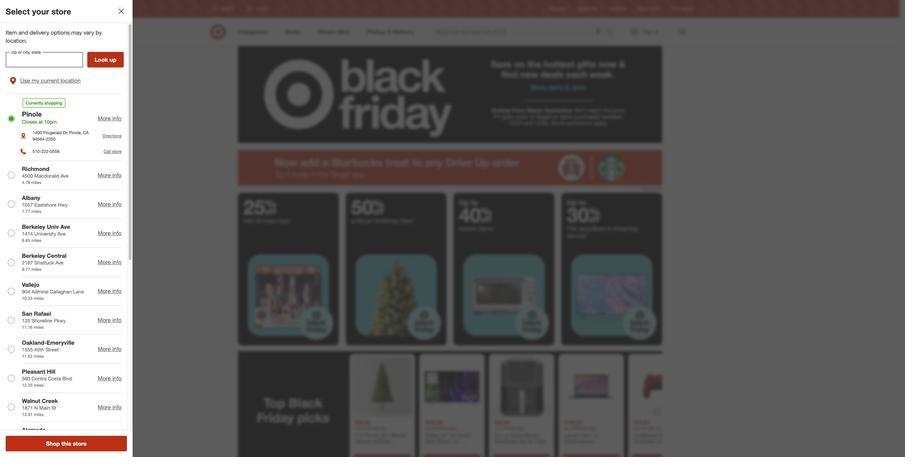 Task type: describe. For each thing, give the bounding box(es) containing it.
store for select your store
[[51, 6, 71, 16]]

wireless
[[659, 433, 678, 439]]

dualsense wireless controller for playstation 5 - volcanic red image
[[631, 357, 691, 417]]

40th
[[34, 347, 44, 353]]

more for oakland-emeryville
[[98, 346, 111, 353]]

the for on
[[528, 59, 541, 70]]

friday
[[257, 411, 294, 426]]

each
[[566, 69, 587, 80]]

items
[[560, 113, 573, 120]]

shopping
[[44, 100, 62, 106]]

richmond
[[22, 165, 49, 172]]

pinole for pinole closes at 10pm
[[22, 110, 42, 118]]

contra
[[32, 376, 47, 382]]

location
[[61, 77, 81, 84]]

use my current location
[[20, 77, 81, 84]]

more for vallejo
[[98, 288, 111, 295]]

1871
[[22, 405, 33, 411]]

more info link for walnut creek
[[98, 404, 122, 411]]

more info for pinole
[[98, 115, 122, 122]]

none text field inside select your store dialog
[[6, 52, 83, 67]]

select your store dialog
[[0, 0, 133, 458]]

holiday
[[492, 107, 511, 114]]

current
[[41, 77, 59, 84]]

sale for $259.99
[[449, 426, 457, 431]]

target black friday image for artificial christmas trees*
[[346, 245, 446, 346]]

$259.99
[[425, 420, 442, 426]]

kitchen items*
[[459, 225, 495, 232]]

more info link for berkeley univ ave
[[98, 230, 122, 237]]

university
[[34, 231, 56, 237]]

at inside we'll match the price if it goes lower at target on items purchased between 10/22 and 12/24. some exclusions apply.
[[530, 113, 535, 120]]

reg for $39.99
[[495, 426, 501, 431]]

playstation
[[634, 445, 659, 451]]

smart
[[438, 439, 451, 445]]

more for pleasant hill
[[98, 375, 111, 382]]

week.
[[590, 69, 615, 80]]

costa
[[48, 376, 61, 382]]

we'll match the price if it goes lower at target on items purchased between 10/22 and 12/24. some exclusions apply.
[[494, 107, 625, 127]]

more info link for pinole
[[98, 115, 122, 122]]

target circle link
[[637, 6, 660, 12]]

albany
[[22, 194, 40, 201]]

more info link for berkeley central
[[98, 259, 122, 266]]

& for shop early & save
[[565, 83, 570, 91]]

10/22
[[509, 120, 523, 127]]

berkeley central 2187 shattuck ave 8.77 miles
[[22, 252, 67, 272]]

table
[[510, 433, 522, 439]]

more for berkeley central
[[98, 259, 111, 266]]

more info for albany
[[98, 201, 122, 208]]

info for san rafael
[[112, 317, 122, 324]]

it
[[498, 113, 501, 120]]

pleasant hill 560 contra costa blvd 12.33 miles
[[22, 369, 72, 388]]

more info link for san rafael
[[98, 317, 122, 324]]

1400
[[33, 130, 42, 136]]

shop this store button
[[6, 436, 127, 452]]

store for shop this store
[[73, 441, 87, 448]]

goes
[[502, 113, 514, 120]]

oakland-
[[22, 340, 47, 347]]

$149.99
[[564, 420, 582, 426]]

miles inside richmond 4500 macdonald ave 4.78 miles
[[31, 180, 41, 185]]

more info for berkeley central
[[98, 259, 122, 266]]

kitchen
[[459, 225, 478, 232]]

san
[[22, 311, 32, 318]]

25
[[243, 195, 277, 219]]

more for walnut creek
[[98, 404, 111, 411]]

& inside "save on the hottest gifts now & find new deals each week."
[[619, 59, 625, 70]]

more info link for richmond
[[98, 172, 122, 179]]

currently shopping
[[26, 100, 62, 106]]

closes
[[22, 119, 37, 125]]

11.52
[[22, 354, 33, 359]]

pkwy
[[54, 318, 66, 324]]

macdonald
[[34, 173, 59, 179]]

4k
[[450, 433, 456, 439]]

1 vertical spatial store
[[112, 149, 122, 154]]

7.5' pre-lit led alberta spruce artificial christmas tree warm white lights - wondershop™ image
[[352, 357, 412, 417]]

25 fao schwarz toys*
[[243, 195, 291, 225]]

stores
[[681, 6, 693, 11]]

early
[[548, 83, 564, 91]]

2187
[[22, 260, 33, 266]]

- inside $49.99 reg $74.99 sale dualsense wireless controller for playstation 5 - volcanic red
[[664, 445, 666, 451]]

510-222-0558
[[33, 149, 59, 154]]

hwy
[[58, 202, 68, 208]]

richmond 4500 macdonald ave 4.78 miles
[[22, 165, 69, 185]]

controller
[[634, 439, 656, 445]]

to for 40
[[471, 198, 478, 207]]

sur la table kitchen essentials 5qt air fryer image
[[492, 357, 551, 417]]

walnut
[[22, 398, 40, 405]]

sur
[[495, 433, 502, 439]]

30
[[567, 203, 600, 227]]

black friday deals image
[[238, 46, 662, 143]]

info for vallejo
[[112, 288, 122, 295]]

n
[[34, 405, 38, 411]]

13.91
[[22, 412, 33, 417]]

call store
[[104, 149, 122, 154]]

miles inside walnut creek 1871 n main st 13.91 miles
[[34, 412, 44, 417]]

up
[[110, 56, 116, 63]]

berkeley for berkeley central
[[22, 252, 45, 260]]

devices*
[[567, 232, 589, 239]]

trees*
[[400, 218, 415, 225]]

callaghan
[[50, 289, 72, 295]]

more info link for pleasant hill
[[98, 375, 122, 382]]

berkeley for berkeley univ ave
[[22, 223, 45, 231]]

$39.99
[[495, 420, 509, 426]]

more for berkeley univ ave
[[98, 230, 111, 237]]

philips
[[425, 433, 440, 439]]

delivery
[[30, 29, 49, 36]]

weekly ad
[[577, 6, 597, 11]]

info for berkeley central
[[112, 259, 122, 266]]

miles inside albany 1057 eastshore hwy 7.77 miles
[[31, 209, 41, 214]]

search button
[[603, 24, 620, 41]]

look up
[[95, 56, 116, 63]]

$79.99
[[502, 426, 515, 431]]

find stores link
[[672, 6, 693, 12]]

sale for $149.99
[[588, 426, 596, 431]]

miles inside oakland-emeryville 1555 40th street 11.52 miles
[[34, 354, 44, 359]]

advertisement region
[[238, 150, 662, 186]]

select
[[6, 6, 30, 16]]

$100.00
[[363, 426, 378, 431]]

shoreline
[[32, 318, 52, 324]]

sale for $50.00
[[379, 426, 387, 431]]

sale for $49.99
[[655, 426, 663, 431]]

if
[[494, 113, 496, 120]]

reg for $259.99
[[425, 426, 431, 431]]

lenovo slim 14" chromebook - mediatek processor - 4gb ram - 64gb flash storage - blue (82xj002dus) image
[[561, 357, 621, 417]]

search
[[603, 29, 620, 36]]

deals
[[541, 69, 564, 80]]

more for san rafael
[[98, 317, 111, 324]]

schwarz
[[256, 218, 277, 225]]

more for pinole
[[98, 115, 111, 122]]

more info for richmond
[[98, 172, 122, 179]]

info for oakland-emeryville
[[112, 346, 122, 353]]

air
[[527, 439, 533, 445]]

target black friday image for kitchen items*
[[454, 245, 554, 346]]

target black friday image for tvs, soundbars & streaming devices*
[[561, 245, 662, 346]]

more info link for vallejo
[[98, 288, 122, 295]]

fryer
[[534, 439, 546, 445]]

info for richmond
[[112, 172, 122, 179]]

1555
[[22, 347, 33, 353]]

tvs, soundbars & streaming devices*
[[567, 225, 638, 239]]



Task type: vqa. For each thing, say whether or not it's contained in the screenshot.
$149.99 The Sale
yes



Task type: locate. For each thing, give the bounding box(es) containing it.
ave inside richmond 4500 macdonald ave 4.78 miles
[[61, 173, 69, 179]]

currently
[[26, 100, 43, 106]]

info for walnut creek
[[112, 404, 122, 411]]

more info for berkeley univ ave
[[98, 230, 122, 237]]

select your store
[[6, 6, 71, 16]]

8 more info from the top
[[98, 346, 122, 353]]

sale right $100.00
[[379, 426, 387, 431]]

more info for san rafael
[[98, 317, 122, 324]]

target black friday image for fao schwarz toys*
[[238, 245, 339, 346]]

0 vertical spatial shop
[[531, 83, 547, 91]]

st
[[51, 405, 56, 411]]

9 more info from the top
[[98, 375, 122, 382]]

None radio
[[8, 115, 15, 122], [8, 201, 15, 208], [8, 230, 15, 237], [8, 259, 15, 266], [8, 288, 15, 295], [8, 317, 15, 324], [8, 375, 15, 382], [8, 404, 15, 411], [8, 115, 15, 122], [8, 201, 15, 208], [8, 230, 15, 237], [8, 259, 15, 266], [8, 288, 15, 295], [8, 317, 15, 324], [8, 375, 15, 382], [8, 404, 15, 411]]

at left 10pm
[[38, 119, 43, 125]]

1 sale from the left
[[379, 426, 387, 431]]

roku
[[425, 439, 436, 445]]

5 more info from the top
[[98, 259, 122, 266]]

3 target black friday image from the left
[[454, 245, 554, 346]]

red
[[634, 451, 643, 457]]

2 reg from the left
[[425, 426, 431, 431]]

ave
[[61, 173, 69, 179], [60, 223, 70, 231], [58, 231, 66, 237], [55, 260, 63, 266]]

info for pleasant hill
[[112, 375, 122, 382]]

1 horizontal spatial to
[[579, 198, 586, 207]]

top
[[264, 396, 285, 411]]

& inside tvs, soundbars & streaming devices*
[[608, 225, 611, 232]]

picks
[[297, 411, 329, 426]]

info for berkeley univ ave
[[112, 230, 122, 237]]

5qt
[[518, 439, 526, 445]]

0 horizontal spatial up to
[[459, 198, 478, 207]]

on inside "save on the hottest gifts now & find new deals each week."
[[514, 59, 525, 70]]

1 vertical spatial the
[[604, 107, 611, 114]]

6 info from the top
[[112, 288, 122, 295]]

0 horizontal spatial on
[[514, 59, 525, 70]]

the left "hottest"
[[528, 59, 541, 70]]

fitzgerald
[[43, 130, 62, 136]]

miles down 40th
[[34, 354, 44, 359]]

4 sale from the left
[[588, 426, 596, 431]]

1057
[[22, 202, 33, 208]]

1 horizontal spatial store
[[73, 441, 87, 448]]

2 more from the top
[[98, 172, 111, 179]]

10pm
[[44, 119, 57, 125]]

8 info from the top
[[112, 346, 122, 353]]

miles inside "vallejo 904 admiral callaghan lane 10.23 miles"
[[34, 296, 44, 301]]

What can we help you find? suggestions appear below search field
[[432, 24, 608, 40]]

reg inside $259.99 reg $279.99 sale philips 50" 4k qled roku smart tv - 50pul7973/f7 - special purchase
[[425, 426, 431, 431]]

vallejo 904 admiral callaghan lane 10.23 miles
[[22, 282, 84, 301]]

up for 30
[[567, 198, 577, 207]]

& left save
[[565, 83, 570, 91]]

ave down central
[[55, 260, 63, 266]]

essentials
[[495, 439, 517, 445]]

4 more info link from the top
[[98, 230, 122, 237]]

0 vertical spatial target
[[637, 6, 648, 11]]

reg for $49.99
[[634, 426, 640, 431]]

-
[[460, 439, 462, 445], [460, 445, 461, 451], [664, 445, 666, 451]]

on left items in the top right of the page
[[552, 113, 559, 120]]

ave right univ
[[60, 223, 70, 231]]

2 more info from the top
[[98, 172, 122, 179]]

look
[[95, 56, 108, 63]]

sale up 4k
[[449, 426, 457, 431]]

& for tvs, soundbars & streaming devices*
[[608, 225, 611, 232]]

0 vertical spatial store
[[51, 6, 71, 16]]

1 vertical spatial target
[[536, 113, 551, 120]]

shop inside button
[[46, 441, 60, 448]]

3 info from the top
[[112, 201, 122, 208]]

more info for oakland-emeryville
[[98, 346, 122, 353]]

at right lower
[[530, 113, 535, 120]]

up up tvs,
[[567, 198, 577, 207]]

directions
[[102, 133, 122, 139]]

target inside we'll match the price if it goes lower at target on items purchased between 10/22 and 12/24. some exclusions apply.
[[536, 113, 551, 120]]

reg down '$50.00'
[[355, 426, 361, 431]]

0 horizontal spatial up
[[459, 198, 469, 207]]

lane
[[73, 289, 84, 295]]

the for match
[[604, 107, 611, 114]]

8 more from the top
[[98, 346, 111, 353]]

target
[[637, 6, 648, 11], [536, 113, 551, 120]]

1 horizontal spatial target
[[637, 6, 648, 11]]

berkeley up 1414
[[22, 223, 45, 231]]

10 more from the top
[[98, 404, 111, 411]]

miles inside berkeley univ ave 1414 university ave 8.65 miles
[[31, 238, 41, 243]]

0 horizontal spatial and
[[18, 29, 28, 36]]

2 horizontal spatial store
[[112, 149, 122, 154]]

target left circle
[[637, 6, 648, 11]]

weekly ad link
[[577, 6, 597, 12]]

5 more from the top
[[98, 259, 111, 266]]

redcard
[[608, 6, 625, 11]]

dualsense
[[634, 433, 658, 439]]

to for 30
[[579, 198, 586, 207]]

univ
[[47, 223, 59, 231]]

store right this on the left bottom of the page
[[73, 441, 87, 448]]

miles inside berkeley central 2187 shattuck ave 8.77 miles
[[31, 267, 41, 272]]

4 info from the top
[[112, 230, 122, 237]]

shop for shop early & save
[[531, 83, 547, 91]]

ave down univ
[[58, 231, 66, 237]]

sale for $39.99
[[516, 426, 524, 431]]

7 more info from the top
[[98, 317, 122, 324]]

7 info from the top
[[112, 317, 122, 324]]

find stores
[[672, 6, 693, 11]]

miles right 7.77
[[31, 209, 41, 214]]

0 vertical spatial and
[[18, 29, 28, 36]]

560
[[22, 376, 30, 382]]

tvs,
[[567, 225, 578, 232]]

call
[[104, 149, 111, 154]]

1 reg from the left
[[355, 426, 361, 431]]

222-
[[41, 149, 50, 154]]

ave inside berkeley central 2187 shattuck ave 8.77 miles
[[55, 260, 63, 266]]

1 berkeley from the top
[[22, 223, 45, 231]]

target circle
[[637, 6, 660, 11]]

pinole inside dropdown button
[[256, 6, 268, 11]]

up to for 40
[[459, 198, 478, 207]]

0 horizontal spatial at
[[38, 119, 43, 125]]

purchased
[[575, 113, 600, 120]]

ave right macdonald
[[61, 173, 69, 179]]

9 more from the top
[[98, 375, 111, 382]]

1 up to from the left
[[459, 198, 478, 207]]

1 horizontal spatial and
[[524, 120, 533, 127]]

4500
[[22, 173, 33, 179]]

0 vertical spatial on
[[514, 59, 525, 70]]

miles down shoreline
[[34, 325, 44, 330]]

more for richmond
[[98, 172, 111, 179]]

reg up sur
[[495, 426, 501, 431]]

new
[[520, 69, 538, 80]]

1 more info link from the top
[[98, 115, 122, 122]]

reg inside $149.99 reg $299.99 sale
[[564, 426, 570, 431]]

7.77
[[22, 209, 30, 214]]

central
[[47, 252, 67, 260]]

pinole,
[[69, 130, 82, 136]]

2 vertical spatial &
[[608, 225, 611, 232]]

9 more info link from the top
[[98, 375, 122, 382]]

more info for vallejo
[[98, 288, 122, 295]]

reg inside $50.00 reg $100.00 sale
[[355, 426, 361, 431]]

ca
[[83, 130, 89, 136]]

- right 5
[[664, 445, 666, 451]]

$39.99 reg $79.99 sale sur la table kitchen essentials 5qt air fryer
[[495, 420, 546, 445]]

look up button
[[87, 52, 124, 67]]

6 more info link from the top
[[98, 288, 122, 295]]

5 info from the top
[[112, 259, 122, 266]]

up to up tvs,
[[567, 198, 586, 207]]

carousel region
[[238, 352, 694, 458]]

8.77
[[22, 267, 30, 272]]

0 horizontal spatial store
[[51, 6, 71, 16]]

more info for walnut creek
[[98, 404, 122, 411]]

la
[[504, 433, 509, 439]]

some
[[551, 120, 566, 127]]

to up kitchen items*
[[471, 198, 478, 207]]

1 target black friday image from the left
[[238, 245, 339, 346]]

price
[[512, 107, 526, 114]]

more info link for albany
[[98, 201, 122, 208]]

$50.00 reg $100.00 sale
[[355, 420, 387, 431]]

7 more info link from the top
[[98, 317, 122, 324]]

0 vertical spatial berkeley
[[22, 223, 45, 231]]

sale right $299.99
[[588, 426, 596, 431]]

sale up wireless
[[655, 426, 663, 431]]

3 reg from the left
[[495, 426, 501, 431]]

miles right '8.77'
[[31, 267, 41, 272]]

4 reg from the left
[[564, 426, 570, 431]]

1 horizontal spatial up to
[[567, 198, 586, 207]]

2 horizontal spatial &
[[619, 59, 625, 70]]

- right tv on the bottom of the page
[[460, 439, 462, 445]]

0 horizontal spatial to
[[471, 198, 478, 207]]

weekly
[[577, 6, 591, 11]]

info for pinole
[[112, 115, 122, 122]]

holiday price match guarantee:
[[492, 107, 573, 114]]

miles inside pleasant hill 560 contra costa blvd 12.33 miles
[[34, 383, 44, 388]]

1 more info from the top
[[98, 115, 122, 122]]

sale inside $149.99 reg $299.99 sale
[[588, 426, 596, 431]]

0 vertical spatial the
[[528, 59, 541, 70]]

reg inside $39.99 reg $79.99 sale sur la table kitchen essentials 5qt air fryer
[[495, 426, 501, 431]]

1 horizontal spatial shop
[[531, 83, 547, 91]]

pinole closes at 10pm
[[22, 110, 57, 125]]

0 vertical spatial &
[[619, 59, 625, 70]]

1414
[[22, 231, 33, 237]]

1 vertical spatial and
[[524, 120, 533, 127]]

info for albany
[[112, 201, 122, 208]]

blvd
[[62, 376, 72, 382]]

4 more info from the top
[[98, 230, 122, 237]]

shop left this on the left bottom of the page
[[46, 441, 60, 448]]

more info for pleasant hill
[[98, 375, 122, 382]]

1 info from the top
[[112, 115, 122, 122]]

- up purchase
[[460, 445, 461, 451]]

sale inside $39.99 reg $79.99 sale sur la table kitchen essentials 5qt air fryer
[[516, 426, 524, 431]]

rafael
[[34, 311, 51, 318]]

berkeley inside berkeley univ ave 1414 university ave 8.65 miles
[[22, 223, 45, 231]]

11.16
[[22, 325, 33, 330]]

0 vertical spatial pinole
[[256, 6, 268, 11]]

qled
[[457, 433, 470, 439]]

10 more info link from the top
[[98, 404, 122, 411]]

None text field
[[6, 52, 83, 67]]

and inside we'll match the price if it goes lower at target on items purchased between 10/22 and 12/24. some exclusions apply.
[[524, 120, 533, 127]]

2 info from the top
[[112, 172, 122, 179]]

1 horizontal spatial at
[[530, 113, 535, 120]]

the inside we'll match the price if it goes lower at target on items purchased between 10/22 and 12/24. some exclusions apply.
[[604, 107, 611, 114]]

10 more info from the top
[[98, 404, 122, 411]]

items*
[[479, 225, 495, 232]]

2 berkeley from the top
[[22, 252, 45, 260]]

0 horizontal spatial shop
[[46, 441, 60, 448]]

1 up from the left
[[459, 198, 469, 207]]

2 up to from the left
[[567, 198, 586, 207]]

sale inside $259.99 reg $279.99 sale philips 50" 4k qled roku smart tv - 50pul7973/f7 - special purchase
[[449, 426, 457, 431]]

on right save
[[514, 59, 525, 70]]

3 more info from the top
[[98, 201, 122, 208]]

by
[[96, 29, 102, 36]]

& right now
[[619, 59, 625, 70]]

match
[[587, 107, 602, 114]]

miles right the 4.78
[[31, 180, 41, 185]]

1 horizontal spatial &
[[608, 225, 611, 232]]

5 sale from the left
[[655, 426, 663, 431]]

store inside shop this store button
[[73, 441, 87, 448]]

up to for 30
[[567, 198, 586, 207]]

1 vertical spatial &
[[565, 83, 570, 91]]

pinole inside pinole closes at 10pm
[[22, 110, 42, 118]]

location.
[[6, 37, 27, 44]]

3 more from the top
[[98, 201, 111, 208]]

sale
[[379, 426, 387, 431], [449, 426, 457, 431], [516, 426, 524, 431], [588, 426, 596, 431], [655, 426, 663, 431]]

reg down $259.99
[[425, 426, 431, 431]]

berkeley up 2187
[[22, 252, 45, 260]]

4 target black friday image from the left
[[561, 245, 662, 346]]

your
[[32, 6, 49, 16]]

0 horizontal spatial &
[[565, 83, 570, 91]]

sale inside $50.00 reg $100.00 sale
[[379, 426, 387, 431]]

at
[[530, 113, 535, 120], [38, 119, 43, 125]]

shop down new
[[531, 83, 547, 91]]

target black friday image
[[238, 245, 339, 346], [346, 245, 446, 346], [454, 245, 554, 346], [561, 245, 662, 346]]

2 vertical spatial store
[[73, 441, 87, 448]]

4 more from the top
[[98, 230, 111, 237]]

volcanic
[[668, 445, 686, 451]]

1 to from the left
[[471, 198, 478, 207]]

and up location.
[[18, 29, 28, 36]]

2 sale from the left
[[449, 426, 457, 431]]

miles down contra
[[34, 383, 44, 388]]

sale inside $49.99 reg $74.99 sale dualsense wireless controller for playstation 5 - volcanic red
[[655, 426, 663, 431]]

reg down $49.99
[[634, 426, 640, 431]]

berkeley univ ave 1414 university ave 8.65 miles
[[22, 223, 70, 243]]

1 horizontal spatial the
[[604, 107, 611, 114]]

9 info from the top
[[112, 375, 122, 382]]

up up kitchen
[[459, 198, 469, 207]]

ad
[[592, 6, 597, 11]]

& left streaming
[[608, 225, 611, 232]]

6 more from the top
[[98, 288, 111, 295]]

philips 50" 4k qled roku smart tv - 50pul7973/f7 - special purchase image
[[422, 357, 482, 417]]

3 sale from the left
[[516, 426, 524, 431]]

miles right 8.65
[[31, 238, 41, 243]]

3 more info link from the top
[[98, 201, 122, 208]]

sale up table
[[516, 426, 524, 431]]

and right 10/22
[[524, 120, 533, 127]]

reg for $149.99
[[564, 426, 570, 431]]

store right your
[[51, 6, 71, 16]]

alameda
[[22, 427, 46, 434]]

5 reg from the left
[[634, 426, 640, 431]]

40
[[459, 203, 492, 227]]

store right call
[[112, 149, 122, 154]]

miles inside san rafael 125 shoreline pkwy 11.16 miles
[[34, 325, 44, 330]]

1 horizontal spatial pinole
[[256, 6, 268, 11]]

and inside item and delivery options may vary by location.
[[18, 29, 28, 36]]

shop early & save
[[531, 83, 586, 91]]

1 horizontal spatial up
[[567, 198, 577, 207]]

shattuck
[[34, 260, 54, 266]]

0558
[[50, 149, 59, 154]]

0 horizontal spatial pinole
[[22, 110, 42, 118]]

1 vertical spatial on
[[552, 113, 559, 120]]

8.65
[[22, 238, 30, 243]]

directions link
[[102, 133, 122, 139]]

pinole for pinole
[[256, 6, 268, 11]]

None radio
[[8, 172, 15, 179], [8, 346, 15, 353], [8, 172, 15, 179], [8, 346, 15, 353]]

2 target black friday image from the left
[[346, 245, 446, 346]]

now
[[599, 59, 617, 70]]

1 horizontal spatial on
[[552, 113, 559, 120]]

save
[[491, 59, 512, 70]]

at inside pinole closes at 10pm
[[38, 119, 43, 125]]

50pul7973/f7
[[425, 445, 458, 451]]

&
[[619, 59, 625, 70], [565, 83, 570, 91], [608, 225, 611, 232]]

reg for $50.00
[[355, 426, 361, 431]]

more info link for oakland-emeryville
[[98, 346, 122, 353]]

7 more from the top
[[98, 317, 111, 324]]

reg down $149.99
[[564, 426, 570, 431]]

redcard link
[[608, 6, 625, 12]]

0 horizontal spatial target
[[536, 113, 551, 120]]

$299.99
[[572, 426, 587, 431]]

2 more info link from the top
[[98, 172, 122, 179]]

510-
[[33, 149, 41, 154]]

more for albany
[[98, 201, 111, 208]]

oakland-emeryville 1555 40th street 11.52 miles
[[22, 340, 75, 359]]

shop for shop this store
[[46, 441, 60, 448]]

up to up kitchen
[[459, 198, 478, 207]]

up for 40
[[459, 198, 469, 207]]

shop
[[531, 83, 547, 91], [46, 441, 60, 448]]

on inside we'll match the price if it goes lower at target on items purchased between 10/22 and 12/24. some exclusions apply.
[[552, 113, 559, 120]]

exclusions
[[567, 120, 592, 127]]

1 more from the top
[[98, 115, 111, 122]]

5 more info link from the top
[[98, 259, 122, 266]]

reg inside $49.99 reg $74.99 sale dualsense wireless controller for playstation 5 - volcanic red
[[634, 426, 640, 431]]

the left price
[[604, 107, 611, 114]]

target left some
[[536, 113, 551, 120]]

miles down admiral at the bottom left
[[34, 296, 44, 301]]

2 to from the left
[[579, 198, 586, 207]]

to up soundbars
[[579, 198, 586, 207]]

2 up from the left
[[567, 198, 577, 207]]

the inside "save on the hottest gifts now & find new deals each week."
[[528, 59, 541, 70]]

8 more info link from the top
[[98, 346, 122, 353]]

10 info from the top
[[112, 404, 122, 411]]

miles down n
[[34, 412, 44, 417]]

6 more info from the top
[[98, 288, 122, 295]]

1 vertical spatial shop
[[46, 441, 60, 448]]

10.23
[[22, 296, 33, 301]]

circle
[[650, 6, 660, 11]]

berkeley inside berkeley central 2187 shattuck ave 8.77 miles
[[22, 252, 45, 260]]

0 horizontal spatial the
[[528, 59, 541, 70]]

1 vertical spatial pinole
[[22, 110, 42, 118]]

dr,
[[63, 130, 68, 136]]

1 vertical spatial berkeley
[[22, 252, 45, 260]]



